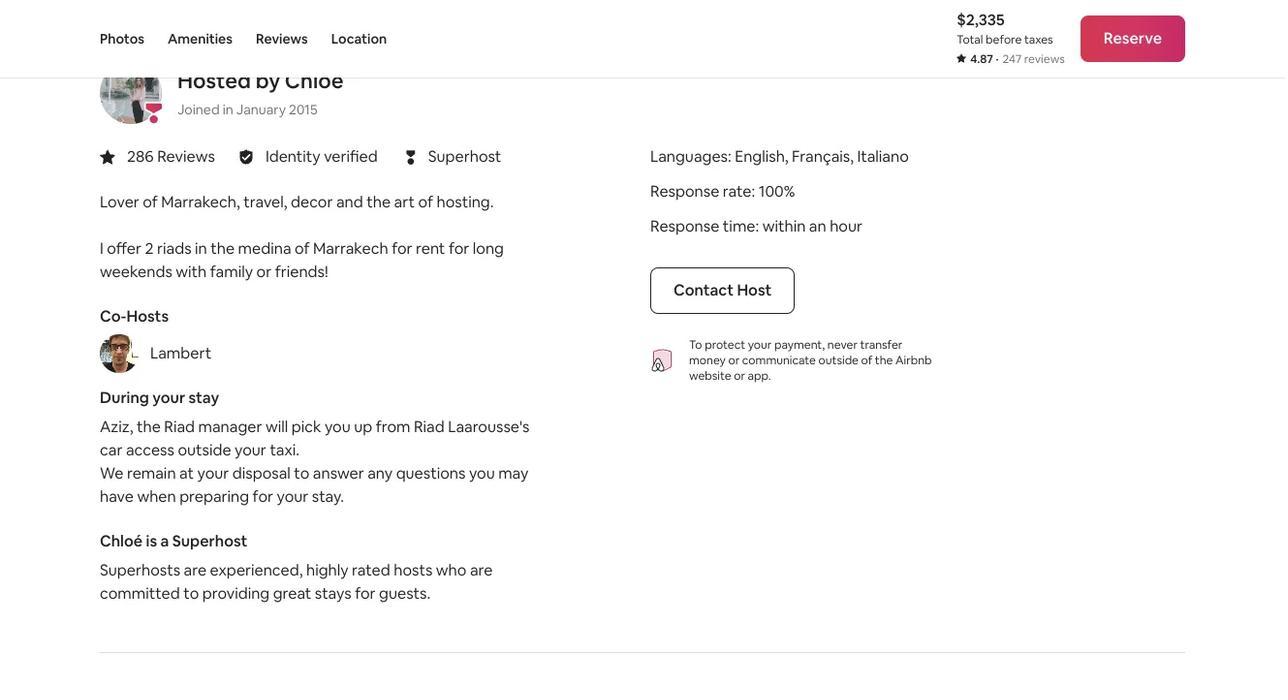 Task type: vqa. For each thing, say whether or not it's contained in the screenshot.
The About
no



Task type: describe. For each thing, give the bounding box(es) containing it.
: for rate
[[752, 181, 756, 201]]

in for offer
[[195, 238, 207, 259]]

manager
[[198, 417, 262, 437]]

286 reviews
[[127, 146, 215, 166]]

reserve
[[1104, 28, 1163, 48]]

hosts
[[394, 560, 433, 580]]

lover
[[100, 192, 139, 212]]

languages
[[651, 146, 728, 166]]

art
[[394, 192, 415, 212]]

1 vertical spatial reviews
[[157, 146, 215, 166]]

taxi.
[[270, 440, 300, 460]]

remain
[[127, 463, 176, 483]]

the inside i offer 2 riads in the medina of marrakech for rent for long weekends with family or friends!
[[211, 238, 235, 259]]

committed
[[100, 583, 180, 604]]

rent
[[416, 238, 445, 259]]

never
[[828, 337, 858, 353]]

$2,335 total before taxes
[[957, 10, 1054, 48]]

100%
[[759, 181, 795, 201]]

riads
[[157, 238, 192, 259]]

superhost inside chloé is a superhost superhosts are experienced, highly rated hosts who are committed to providing great stays for guests.
[[172, 531, 248, 551]]

chloé inside chloé is a superhost superhosts are experienced, highly rated hosts who are committed to providing great stays for guests.
[[100, 531, 143, 551]]

when
[[137, 486, 176, 507]]

amenities button
[[168, 0, 233, 78]]

hosts
[[127, 306, 169, 326]]

0 vertical spatial superhost
[[428, 147, 502, 167]]

photos button
[[100, 0, 144, 78]]

location
[[331, 30, 387, 48]]

an
[[810, 216, 827, 236]]

money
[[689, 353, 726, 368]]

highly
[[306, 560, 349, 580]]

of inside i offer 2 riads in the medina of marrakech for rent for long weekends with family or friends!
[[295, 238, 310, 259]]

of right art
[[418, 192, 433, 212]]

the inside "to protect your payment, never transfer money or communicate outside of the airbnb website or app."
[[875, 353, 894, 368]]

stay.
[[312, 486, 344, 507]]

rate
[[723, 181, 752, 201]]

1 riad from the left
[[164, 417, 195, 437]]

i offer 2 riads in the medina of marrakech for rent for long weekends with family or friends!
[[100, 238, 504, 282]]

lambert
[[150, 343, 212, 363]]

0 vertical spatial :
[[728, 146, 732, 166]]

contact host link
[[651, 267, 795, 314]]

2
[[145, 238, 154, 259]]

car
[[100, 440, 123, 460]]

laarousse's
[[448, 417, 530, 437]]

hosting.
[[437, 192, 494, 212]]

your up disposal
[[235, 440, 267, 460]]

stays
[[315, 583, 352, 604]]

reserve button
[[1081, 16, 1186, 62]]

within
[[763, 216, 806, 236]]

0 vertical spatial you
[[325, 417, 351, 437]]

and
[[336, 192, 363, 212]]

co-
[[100, 306, 127, 326]]

of right lover
[[143, 192, 158, 212]]

a
[[160, 531, 169, 551]]

we
[[100, 463, 124, 483]]

1 vertical spatial you
[[469, 463, 495, 483]]

italiano
[[858, 146, 909, 166]]

airbnb
[[896, 353, 932, 368]]

your up preparing
[[197, 463, 229, 483]]

1 are from the left
[[184, 560, 207, 580]]

co-hosts
[[100, 306, 169, 326]]

hosted
[[177, 67, 251, 94]]

$2,335
[[957, 10, 1005, 30]]

family
[[210, 261, 253, 282]]

your left stay.
[[277, 486, 309, 507]]

during your stay aziz, the riad manager will pick you up from riad laarousse's car access outside your taxi. we remain at your disposal to answer any questions you may have when preparing for your stay.
[[100, 387, 530, 507]]

long
[[473, 238, 504, 259]]

or inside i offer 2 riads in the medina of marrakech for rent for long weekends with family or friends!
[[257, 261, 272, 282]]

guests.
[[379, 583, 431, 604]]

stay
[[189, 387, 219, 408]]

verified
[[324, 146, 378, 166]]

any
[[368, 463, 393, 483]]

superhosts
[[100, 560, 180, 580]]

to protect your payment, never transfer money or communicate outside of the airbnb website or app.
[[689, 337, 932, 384]]

rated
[[352, 560, 391, 580]]

who
[[436, 560, 467, 580]]

identity
[[266, 146, 321, 166]]

identity verified
[[266, 146, 378, 166]]



Task type: locate. For each thing, give the bounding box(es) containing it.
photos
[[100, 30, 144, 48]]

host
[[737, 280, 772, 300]]

:
[[728, 146, 732, 166], [752, 181, 756, 201], [756, 216, 759, 236]]

you left up
[[325, 417, 351, 437]]

in inside hosted by chloé joined in january 2015
[[223, 100, 234, 118]]

chloé inside hosted by chloé joined in january 2015
[[285, 67, 344, 94]]

response down languages at the right of page
[[651, 181, 720, 201]]

hosted by chloé joined in january 2015
[[177, 67, 344, 118]]

outside left the transfer
[[819, 353, 859, 368]]

outside inside during your stay aziz, the riad manager will pick you up from riad laarousse's car access outside your taxi. we remain at your disposal to answer any questions you may have when preparing for your stay.
[[178, 440, 231, 460]]

: left 100%
[[752, 181, 756, 201]]

for inside chloé is a superhost superhosts are experienced, highly rated hosts who are committed to providing great stays for guests.
[[355, 583, 376, 604]]

website
[[689, 368, 732, 384]]

marrakech,
[[161, 192, 240, 212]]

payment,
[[775, 337, 825, 353]]

1 vertical spatial outside
[[178, 440, 231, 460]]

riad up access
[[164, 417, 195, 437]]

contact host
[[674, 280, 772, 300]]

by
[[256, 67, 280, 94]]

or right the money
[[729, 353, 740, 368]]

2 riad from the left
[[414, 417, 445, 437]]

response for response rate
[[651, 181, 720, 201]]

of
[[143, 192, 158, 212], [418, 192, 433, 212], [295, 238, 310, 259], [862, 353, 873, 368]]

for right rent
[[449, 238, 470, 259]]

: left within
[[756, 216, 759, 236]]

1 horizontal spatial you
[[469, 463, 495, 483]]

you
[[325, 417, 351, 437], [469, 463, 495, 483]]

amenities
[[168, 30, 233, 48]]

reviews right 286
[[157, 146, 215, 166]]

in inside i offer 2 riads in the medina of marrakech for rent for long weekends with family or friends!
[[195, 238, 207, 259]]

offer
[[107, 238, 142, 259]]

1 horizontal spatial to
[[294, 463, 310, 483]]

travel,
[[244, 192, 287, 212]]

for inside during your stay aziz, the riad manager will pick you up from riad laarousse's car access outside your taxi. we remain at your disposal to answer any questions you may have when preparing for your stay.
[[253, 486, 273, 507]]

chloé is a superhost superhosts are experienced, highly rated hosts who are committed to providing great stays for guests.
[[100, 531, 493, 604]]

up
[[354, 417, 373, 437]]

your inside "to protect your payment, never transfer money or communicate outside of the airbnb website or app."
[[748, 337, 772, 353]]

the
[[367, 192, 391, 212], [211, 238, 235, 259], [875, 353, 894, 368], [137, 417, 161, 437]]

0 horizontal spatial riad
[[164, 417, 195, 437]]

your left stay
[[152, 387, 185, 408]]

1 vertical spatial in
[[195, 238, 207, 259]]

communicate
[[743, 353, 816, 368]]

: for time
[[756, 216, 759, 236]]

riad right from
[[414, 417, 445, 437]]

1 vertical spatial :
[[752, 181, 756, 201]]

reviews
[[256, 30, 308, 48], [157, 146, 215, 166]]

: left the english,
[[728, 146, 732, 166]]

0 horizontal spatial in
[[195, 238, 207, 259]]

chloé left is at the left bottom
[[100, 531, 143, 551]]

to left providing
[[184, 583, 199, 604]]

in for by
[[223, 100, 234, 118]]

marrakech
[[313, 238, 389, 259]]

response for response time
[[651, 216, 720, 236]]

1 horizontal spatial in
[[223, 100, 234, 118]]

english,
[[735, 146, 789, 166]]

january
[[236, 100, 286, 118]]

0 horizontal spatial chloé
[[100, 531, 143, 551]]

chloé is a superhost. learn more about chloé. image
[[100, 62, 162, 124], [100, 62, 162, 124]]

reviews up by
[[256, 30, 308, 48]]

reviews
[[1025, 51, 1065, 67]]

location button
[[331, 0, 387, 78]]

contact
[[674, 280, 734, 300]]

answer
[[313, 463, 364, 483]]

in up with
[[195, 238, 207, 259]]

for left rent
[[392, 238, 413, 259]]

0 vertical spatial to
[[294, 463, 310, 483]]

to inside chloé is a superhost superhosts are experienced, highly rated hosts who are committed to providing great stays for guests.
[[184, 583, 199, 604]]

in right joined
[[223, 100, 234, 118]]

286
[[127, 146, 154, 166]]

0 horizontal spatial outside
[[178, 440, 231, 460]]

1 horizontal spatial superhost
[[428, 147, 502, 167]]

󰀃
[[406, 145, 416, 168]]

riad
[[164, 417, 195, 437], [414, 417, 445, 437]]

medina
[[238, 238, 291, 259]]

1 vertical spatial superhost
[[172, 531, 248, 551]]

0 horizontal spatial you
[[325, 417, 351, 437]]

chloé up 2015 on the left top of page
[[285, 67, 344, 94]]

learn more about the host, lambert. image
[[100, 334, 139, 373]]

superhost up hosting. at the top left of the page
[[428, 147, 502, 167]]

to
[[689, 337, 703, 353]]

are up providing
[[184, 560, 207, 580]]

the up family
[[211, 238, 235, 259]]

may
[[499, 463, 529, 483]]

·
[[996, 51, 999, 67]]

weekends
[[100, 261, 172, 282]]

of up friends!
[[295, 238, 310, 259]]

or
[[257, 261, 272, 282], [729, 353, 740, 368], [734, 368, 746, 384]]

have
[[100, 486, 134, 507]]

0 vertical spatial in
[[223, 100, 234, 118]]

transfer
[[861, 337, 903, 353]]

the left airbnb
[[875, 353, 894, 368]]

to down the taxi.
[[294, 463, 310, 483]]

0 horizontal spatial to
[[184, 583, 199, 604]]

protect
[[705, 337, 746, 353]]

1 horizontal spatial riad
[[414, 417, 445, 437]]

reviews button
[[256, 0, 308, 78]]

total
[[957, 32, 984, 48]]

you left may
[[469, 463, 495, 483]]

chloé
[[285, 67, 344, 94], [100, 531, 143, 551]]

0 vertical spatial chloé
[[285, 67, 344, 94]]

questions
[[396, 463, 466, 483]]

great
[[273, 583, 312, 604]]

response
[[651, 181, 720, 201], [651, 216, 720, 236]]

languages : english, français, italiano
[[651, 146, 909, 166]]

pick
[[292, 417, 321, 437]]

learn more about the host, lambert. image
[[100, 334, 139, 373]]

of right never at right
[[862, 353, 873, 368]]

experienced,
[[210, 560, 303, 580]]

or left "app."
[[734, 368, 746, 384]]

the inside during your stay aziz, the riad manager will pick you up from riad laarousse's car access outside your taxi. we remain at your disposal to answer any questions you may have when preparing for your stay.
[[137, 417, 161, 437]]

response down response rate : 100% on the right top of the page
[[651, 216, 720, 236]]

the up access
[[137, 417, 161, 437]]

response rate : 100%
[[651, 181, 795, 201]]

your up "app."
[[748, 337, 772, 353]]

hour
[[830, 216, 863, 236]]

the left art
[[367, 192, 391, 212]]

0 horizontal spatial are
[[184, 560, 207, 580]]

for down disposal
[[253, 486, 273, 507]]

your
[[748, 337, 772, 353], [152, 387, 185, 408], [235, 440, 267, 460], [197, 463, 229, 483], [277, 486, 309, 507]]

1 horizontal spatial chloé
[[285, 67, 344, 94]]

4.87 · 247 reviews
[[971, 51, 1065, 67]]

0 vertical spatial outside
[[819, 353, 859, 368]]

2015
[[289, 100, 318, 118]]

1 vertical spatial response
[[651, 216, 720, 236]]

providing
[[202, 583, 270, 604]]

2 are from the left
[[470, 560, 493, 580]]

1 horizontal spatial are
[[470, 560, 493, 580]]

with
[[176, 261, 207, 282]]

2 response from the top
[[651, 216, 720, 236]]

response time : within an hour
[[651, 216, 863, 236]]

lover of marrakech, travel, decor and the art of hosting.
[[100, 192, 494, 212]]

2 vertical spatial :
[[756, 216, 759, 236]]

for down "rated"
[[355, 583, 376, 604]]

1 vertical spatial chloé
[[100, 531, 143, 551]]

friends!
[[275, 261, 328, 282]]

0 horizontal spatial superhost
[[172, 531, 248, 551]]

joined
[[177, 100, 220, 118]]

1 vertical spatial to
[[184, 583, 199, 604]]

for
[[392, 238, 413, 259], [449, 238, 470, 259], [253, 486, 273, 507], [355, 583, 376, 604]]

1 response from the top
[[651, 181, 720, 201]]

0 vertical spatial reviews
[[256, 30, 308, 48]]

outside inside "to protect your payment, never transfer money or communicate outside of the airbnb website or app."
[[819, 353, 859, 368]]

1 horizontal spatial reviews
[[256, 30, 308, 48]]

at
[[179, 463, 194, 483]]

0 horizontal spatial reviews
[[157, 146, 215, 166]]

will
[[266, 417, 288, 437]]

superhost down preparing
[[172, 531, 248, 551]]

access
[[126, 440, 174, 460]]

to inside during your stay aziz, the riad manager will pick you up from riad laarousse's car access outside your taxi. we remain at your disposal to answer any questions you may have when preparing for your stay.
[[294, 463, 310, 483]]

time
[[723, 216, 756, 236]]

247
[[1003, 51, 1022, 67]]

of inside "to protect your payment, never transfer money or communicate outside of the airbnb website or app."
[[862, 353, 873, 368]]

is
[[146, 531, 157, 551]]

are right who
[[470, 560, 493, 580]]

0 vertical spatial response
[[651, 181, 720, 201]]

aziz,
[[100, 417, 133, 437]]

outside up at
[[178, 440, 231, 460]]

4.87
[[971, 51, 994, 67]]

taxes
[[1025, 32, 1054, 48]]

to
[[294, 463, 310, 483], [184, 583, 199, 604]]

or down medina
[[257, 261, 272, 282]]

are
[[184, 560, 207, 580], [470, 560, 493, 580]]

decor
[[291, 192, 333, 212]]

1 horizontal spatial outside
[[819, 353, 859, 368]]

preparing
[[180, 486, 249, 507]]



